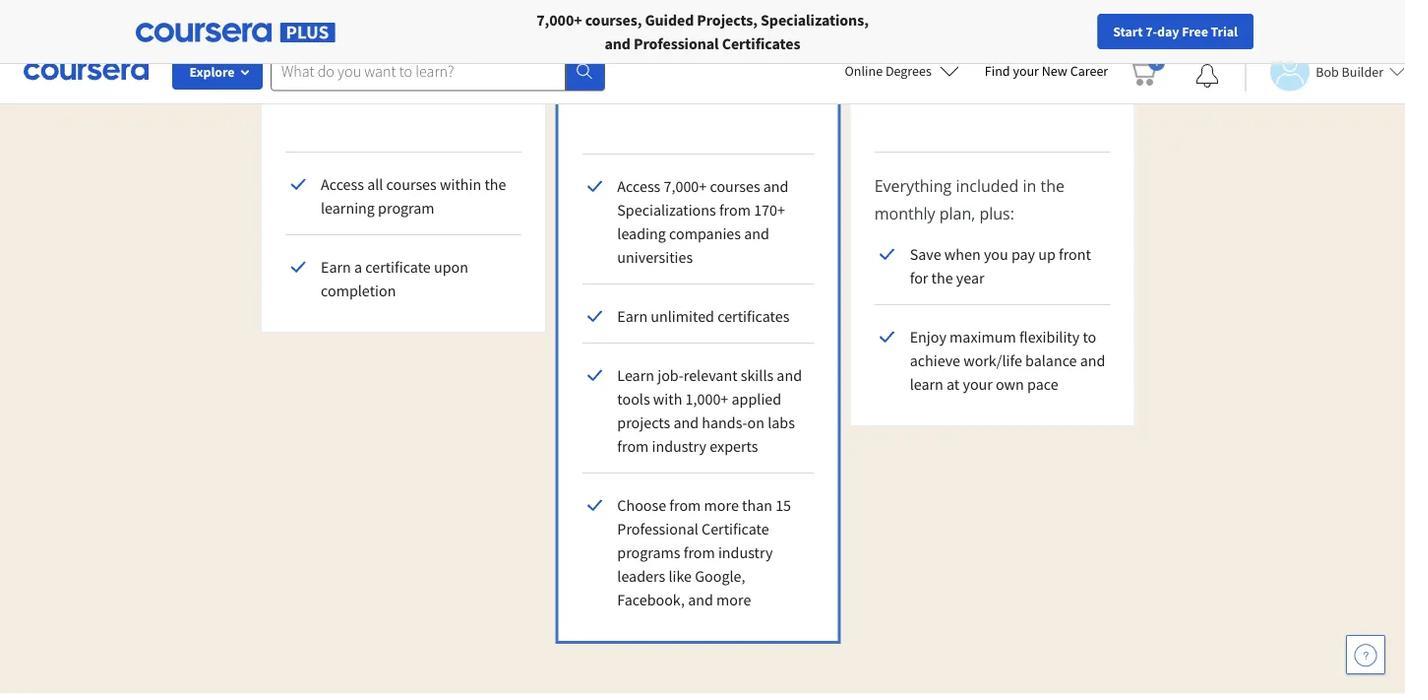 Task type: locate. For each thing, give the bounding box(es) containing it.
1 horizontal spatial day
[[914, 59, 938, 78]]

day left money-
[[914, 59, 938, 78]]

170+
[[754, 200, 786, 220]]

0 vertical spatial industry
[[652, 436, 707, 456]]

start for start 7-day free trial
[[638, 6, 668, 24]]

1 vertical spatial your
[[963, 374, 993, 394]]

up
[[1039, 244, 1056, 264]]

the
[[485, 174, 506, 194], [1041, 175, 1065, 196], [932, 268, 954, 287]]

and down google,
[[688, 590, 714, 609]]

for left businesses
[[163, 10, 184, 30]]

1 horizontal spatial to
[[1083, 327, 1097, 347]]

the inside everything included in the monthly plan, plus:
[[1041, 175, 1065, 196]]

more down google,
[[717, 590, 752, 609]]

courses inside access all courses within the learning program
[[387, 174, 437, 194]]

degrees
[[886, 62, 932, 80]]

projects
[[618, 413, 671, 432]]

learn
[[910, 374, 944, 394]]

specialization
[[306, 28, 391, 46]]

earn left unlimited
[[618, 306, 648, 326]]

earn inside earn a certificate upon completion
[[321, 257, 351, 277]]

completion
[[321, 281, 396, 300]]

when
[[945, 244, 981, 264]]

bob
[[1317, 63, 1340, 80]]

enjoy
[[910, 327, 947, 347]]

for left visit
[[291, 10, 313, 30]]

2 horizontal spatial the
[[1041, 175, 1065, 196]]

What do you want to learn? text field
[[271, 52, 566, 91]]

0 vertical spatial your
[[1014, 62, 1040, 80]]

0 vertical spatial more
[[704, 495, 739, 515]]

7- inside start 7-day free trial button
[[1146, 23, 1158, 40]]

1 horizontal spatial earn
[[618, 306, 648, 326]]

7- left free
[[670, 6, 682, 24]]

your right find
[[1014, 62, 1040, 80]]

help center image
[[1355, 643, 1378, 667]]

the inside save  when you pay up front for the year
[[932, 268, 954, 287]]

for
[[163, 10, 184, 30], [291, 10, 313, 30]]

online
[[845, 62, 883, 80]]

purchase.
[[442, 28, 502, 46]]

guarantee
[[1026, 59, 1093, 78]]

0 horizontal spatial for
[[163, 10, 184, 30]]

earn for earn a certificate upon completion
[[321, 257, 351, 277]]

the right within
[[485, 174, 506, 194]]

courses up program
[[387, 174, 437, 194]]

banner navigation
[[16, 0, 554, 39]]

0 horizontal spatial earn
[[321, 257, 351, 277]]

online degrees button
[[830, 49, 976, 93]]

earn a certificate upon completion
[[321, 257, 469, 300]]

0 vertical spatial earn
[[321, 257, 351, 277]]

labs
[[768, 413, 795, 432]]

programs
[[618, 542, 681, 562]]

and inside enjoy maximum flexibility to achieve work/life balance and learn at your own pace
[[1081, 351, 1106, 370]]

courses,
[[585, 10, 642, 30]]

new
[[1042, 62, 1068, 80]]

1 horizontal spatial courses
[[710, 176, 761, 196]]

0 vertical spatial professional
[[634, 33, 719, 53]]

courses up 170+
[[710, 176, 761, 196]]

from up the like
[[684, 542, 716, 562]]

2 horizontal spatial day
[[1158, 23, 1180, 40]]

access all courses within the learning program
[[321, 174, 506, 218]]

7- up shopping cart: 1 item icon
[[1146, 23, 1158, 40]]

earn unlimited certificates
[[618, 306, 790, 326]]

relevant
[[684, 365, 738, 385]]

7,000+ up the specializations
[[664, 176, 707, 196]]

everything
[[875, 175, 952, 196]]

than
[[742, 495, 773, 515]]

show notifications image
[[1196, 64, 1220, 88]]

an
[[349, 4, 365, 22]]

certificates
[[722, 33, 801, 53]]

back
[[991, 59, 1023, 78]]

1 horizontal spatial for
[[291, 10, 313, 30]]

7,000+ left courses,
[[537, 10, 582, 30]]

pay
[[1012, 244, 1036, 264]]

day left free
[[682, 6, 704, 24]]

0 horizontal spatial 7-
[[670, 6, 682, 24]]

save
[[910, 244, 942, 264]]

online degrees
[[845, 62, 932, 80]]

day left the free
[[1158, 23, 1180, 40]]

1 horizontal spatial access
[[618, 176, 661, 196]]

7-
[[670, 6, 682, 24], [1146, 23, 1158, 40]]

0 horizontal spatial your
[[963, 374, 993, 394]]

your right 'at'
[[963, 374, 993, 394]]

0 horizontal spatial day
[[682, 6, 704, 24]]

1 vertical spatial industry
[[719, 542, 773, 562]]

from inside learn job-relevant skills and tools with 1,000+ applied projects and hands-on labs from industry experts
[[618, 436, 649, 456]]

0 horizontal spatial industry
[[652, 436, 707, 456]]

1 horizontal spatial your
[[1014, 62, 1040, 80]]

1 horizontal spatial industry
[[719, 542, 773, 562]]

anytime
[[695, 61, 749, 80]]

to right flexibility
[[1083, 327, 1097, 347]]

more up certificate
[[704, 495, 739, 515]]

1 horizontal spatial the
[[932, 268, 954, 287]]

builder
[[1343, 63, 1384, 80]]

find
[[985, 62, 1011, 80]]

industry down certificate
[[719, 542, 773, 562]]

the right 'in'
[[1041, 175, 1065, 196]]

0 horizontal spatial 7,000+
[[537, 10, 582, 30]]

1 vertical spatial professional
[[618, 519, 699, 539]]

maximum
[[950, 327, 1017, 347]]

0 horizontal spatial to
[[426, 28, 439, 46]]

and right balance
[[1081, 351, 1106, 370]]

and right skills
[[777, 365, 802, 385]]

courses
[[387, 174, 437, 194], [710, 176, 761, 196]]

1 vertical spatial 7,000+
[[664, 176, 707, 196]]

1 horizontal spatial 7,000+
[[664, 176, 707, 196]]

from left 170+
[[720, 200, 751, 220]]

professional
[[634, 33, 719, 53], [618, 519, 699, 539]]

1 vertical spatial earn
[[618, 306, 648, 326]]

specializations
[[618, 200, 717, 220]]

monthly
[[875, 203, 936, 224]]

for universities
[[291, 10, 393, 30]]

1 for from the left
[[163, 10, 184, 30]]

your
[[1014, 62, 1040, 80], [963, 374, 993, 394]]

bob builder
[[1317, 63, 1384, 80]]

7- inside start 7-day free trial button
[[670, 6, 682, 24]]

and down courses,
[[605, 33, 631, 53]]

courses inside access 7,000+ courses and specializations from 170+ leading companies and universities
[[710, 176, 761, 196]]

specializations,
[[761, 10, 869, 30]]

None search field
[[271, 52, 606, 91]]

and
[[605, 33, 631, 53], [764, 176, 789, 196], [744, 223, 770, 243], [1081, 351, 1106, 370], [777, 365, 802, 385], [674, 413, 699, 432], [688, 590, 714, 609]]

access up learning
[[321, 174, 364, 194]]

front
[[1059, 244, 1092, 264]]

visit an individual course or specialization page to purchase.
[[306, 4, 502, 46]]

0 horizontal spatial start
[[638, 6, 668, 24]]

learn
[[618, 365, 655, 385]]

1 horizontal spatial start
[[1114, 23, 1144, 40]]

to right page
[[426, 28, 439, 46]]

and down the with
[[674, 413, 699, 432]]

1 horizontal spatial 7-
[[1146, 23, 1158, 40]]

and inside 7,000+ courses, guided projects, specializations, and professional certificates
[[605, 33, 631, 53]]

within
[[440, 174, 482, 194]]

visit
[[320, 4, 347, 22]]

0 horizontal spatial courses
[[387, 174, 437, 194]]

coursera image
[[24, 55, 149, 87]]

industry down projects
[[652, 436, 707, 456]]

access up the specializations
[[618, 176, 661, 196]]

start 7-day free trial button
[[1098, 14, 1254, 49]]

professional down guided
[[634, 33, 719, 53]]

access
[[321, 174, 364, 194], [618, 176, 661, 196]]

0 horizontal spatial the
[[485, 174, 506, 194]]

earn
[[321, 257, 351, 277], [618, 306, 648, 326]]

0 vertical spatial 7,000+
[[537, 10, 582, 30]]

skills
[[741, 365, 774, 385]]

coursera plus image
[[136, 23, 336, 42]]

the right for
[[932, 268, 954, 287]]

14-day money-back guarantee
[[893, 59, 1093, 78]]

1,000+
[[686, 389, 729, 409]]

2 for from the left
[[291, 10, 313, 30]]

access for access 7,000+ courses and specializations from 170+ leading companies and universities
[[618, 176, 661, 196]]

shopping cart: 1 item image
[[1129, 54, 1166, 86]]

certificate
[[702, 519, 770, 539]]

access inside access all courses within the learning program
[[321, 174, 364, 194]]

applied
[[732, 389, 782, 409]]

earn left a
[[321, 257, 351, 277]]

1 vertical spatial more
[[717, 590, 752, 609]]

access for access all courses within the learning program
[[321, 174, 364, 194]]

from
[[720, 200, 751, 220], [618, 436, 649, 456], [670, 495, 701, 515], [684, 542, 716, 562]]

1 vertical spatial to
[[1083, 327, 1097, 347]]

from down projects
[[618, 436, 649, 456]]

access inside access 7,000+ courses and specializations from 170+ leading companies and universities
[[618, 176, 661, 196]]

start
[[638, 6, 668, 24], [1114, 23, 1144, 40]]

day
[[682, 6, 704, 24], [1158, 23, 1180, 40], [914, 59, 938, 78]]

certificate
[[366, 257, 431, 277]]

professional up programs
[[618, 519, 699, 539]]

0 horizontal spatial access
[[321, 174, 364, 194]]

access 7,000+ courses and specializations from 170+ leading companies and universities
[[618, 176, 789, 267]]

0 vertical spatial to
[[426, 28, 439, 46]]

industry
[[652, 436, 707, 456], [719, 542, 773, 562]]

course
[[431, 4, 472, 22]]

own
[[996, 374, 1025, 394]]



Task type: describe. For each thing, give the bounding box(es) containing it.
free
[[1183, 23, 1209, 40]]

for businesses
[[163, 10, 260, 30]]

7,000+ inside 7,000+ courses, guided projects, specializations, and professional certificates
[[537, 10, 582, 30]]

a
[[354, 257, 362, 277]]

to inside visit an individual course or specialization page to purchase.
[[426, 28, 439, 46]]

money-
[[941, 59, 991, 78]]

learning
[[321, 198, 375, 218]]

for for businesses
[[163, 10, 184, 30]]

from inside access 7,000+ courses and specializations from 170+ leading companies and universities
[[720, 200, 751, 220]]

projects,
[[697, 10, 758, 30]]

certificates
[[718, 306, 790, 326]]

in
[[1023, 175, 1037, 196]]

from right the choose
[[670, 495, 701, 515]]

balance
[[1026, 351, 1078, 370]]

courses for 170+
[[710, 176, 761, 196]]

tools
[[618, 389, 650, 409]]

unlimited
[[651, 306, 715, 326]]

governments
[[446, 10, 538, 30]]

businesses
[[187, 10, 260, 30]]

find your new career
[[985, 62, 1109, 80]]

everything included in the monthly plan, plus:
[[875, 175, 1065, 224]]

universities
[[316, 10, 393, 30]]

7- for free
[[1146, 23, 1158, 40]]

upon
[[434, 257, 469, 277]]

and down 170+
[[744, 223, 770, 243]]

pace
[[1028, 374, 1059, 394]]

to inside enjoy maximum flexibility to achieve work/life balance and learn at your own pace
[[1083, 327, 1097, 347]]

explore button
[[172, 54, 263, 90]]

you
[[984, 244, 1009, 264]]

program
[[378, 198, 435, 218]]

leaders
[[618, 566, 666, 586]]

industry inside learn job-relevant skills and tools with 1,000+ applied projects and hands-on labs from industry experts
[[652, 436, 707, 456]]

your inside enjoy maximum flexibility to achieve work/life balance and learn at your own pace
[[963, 374, 993, 394]]

find your new career link
[[976, 59, 1119, 84]]

guided
[[645, 10, 694, 30]]

free
[[707, 6, 731, 24]]

included
[[956, 175, 1019, 196]]

start 7-day free trial
[[638, 6, 759, 24]]

save  when you pay up front for the year
[[910, 244, 1092, 287]]

7,000+ courses, guided projects, specializations, and professional certificates
[[537, 10, 869, 53]]

industry inside choose from more than 15 professional certificate programs from industry leaders like google, facebook, and more
[[719, 542, 773, 562]]

cancel
[[648, 61, 692, 80]]

choose
[[618, 495, 667, 515]]

governments link
[[417, 0, 546, 39]]

for
[[910, 268, 929, 287]]

professional inside 7,000+ courses, guided projects, specializations, and professional certificates
[[634, 33, 719, 53]]

individual
[[367, 4, 429, 22]]

at
[[947, 374, 960, 394]]

like
[[669, 566, 692, 586]]

learn job-relevant skills and tools with 1,000+ applied projects and hands-on labs from industry experts
[[618, 365, 802, 456]]

the inside access all courses within the learning program
[[485, 174, 506, 194]]

courses for program
[[387, 174, 437, 194]]

cancel anytime
[[648, 61, 749, 80]]

on
[[748, 413, 765, 432]]

flexibility
[[1020, 327, 1080, 347]]

start for start 7-day free trial
[[1114, 23, 1144, 40]]

7,000+ inside access 7,000+ courses and specializations from 170+ leading companies and universities
[[664, 176, 707, 196]]

for for universities
[[291, 10, 313, 30]]

universities
[[618, 247, 693, 267]]

plan,
[[940, 203, 976, 224]]

trial
[[1211, 23, 1239, 40]]

year
[[957, 268, 985, 287]]

14-
[[893, 59, 914, 78]]

all
[[367, 174, 383, 194]]

and up 170+
[[764, 176, 789, 196]]

trial
[[733, 6, 759, 24]]

work/life
[[964, 351, 1023, 370]]

companies
[[670, 223, 741, 243]]

and inside choose from more than 15 professional certificate programs from industry leaders like google, facebook, and more
[[688, 590, 714, 609]]

enjoy maximum flexibility to achieve work/life balance and learn at your own pace
[[910, 327, 1106, 394]]

hands-
[[702, 413, 748, 432]]

with
[[654, 389, 683, 409]]

page
[[394, 28, 423, 46]]

professional inside choose from more than 15 professional certificate programs from industry leaders like google, facebook, and more
[[618, 519, 699, 539]]

earn for earn unlimited certificates
[[618, 306, 648, 326]]

experts
[[710, 436, 759, 456]]

day for free
[[1158, 23, 1180, 40]]

bob builder button
[[1246, 52, 1406, 91]]

leading
[[618, 223, 666, 243]]

start 7-day free trial button
[[575, 0, 821, 39]]

plus:
[[980, 203, 1015, 224]]

start 7-day free trial
[[1114, 23, 1239, 40]]

facebook,
[[618, 590, 685, 609]]

day for free
[[682, 6, 704, 24]]

choose from more than 15 professional certificate programs from industry leaders like google, facebook, and more
[[618, 495, 792, 609]]

or
[[474, 4, 487, 22]]

7- for free
[[670, 6, 682, 24]]

career
[[1071, 62, 1109, 80]]

google,
[[695, 566, 746, 586]]

explore
[[190, 63, 235, 81]]



Task type: vqa. For each thing, say whether or not it's contained in the screenshot.
Computer
no



